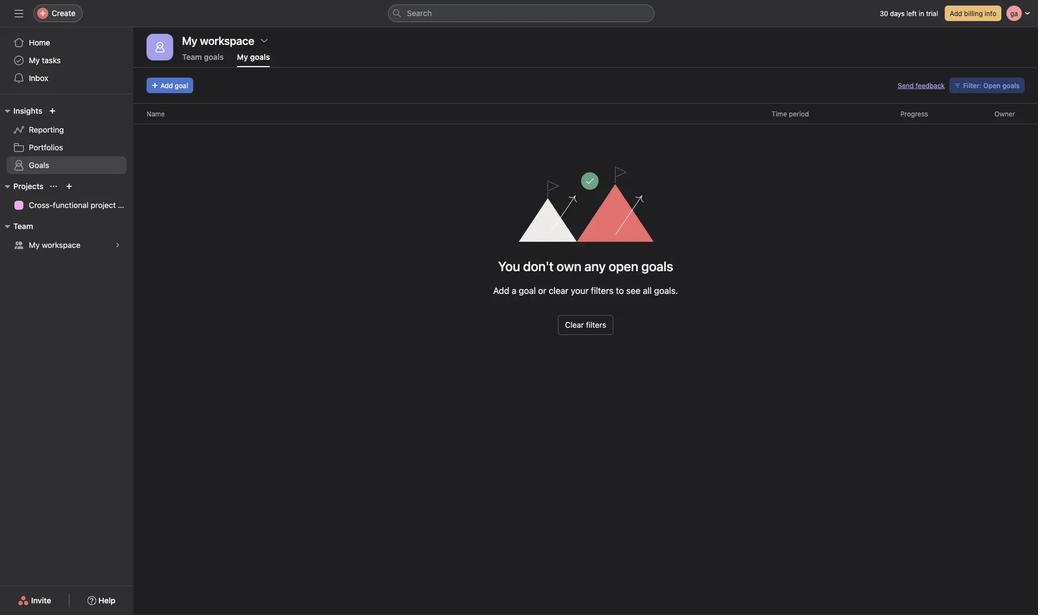 Task type: locate. For each thing, give the bounding box(es) containing it.
create
[[52, 9, 76, 18]]

clear filters
[[565, 321, 607, 330]]

filters left to
[[591, 286, 614, 296]]

invite button
[[11, 592, 58, 612]]

my down my workspace
[[237, 52, 248, 62]]

clear
[[565, 321, 584, 330]]

team down my workspace
[[182, 52, 202, 62]]

goal down team goals "link"
[[175, 82, 188, 89]]

2 vertical spatial add
[[494, 286, 510, 296]]

my left tasks
[[29, 56, 40, 65]]

goal right a
[[519, 286, 536, 296]]

my inside my tasks link
[[29, 56, 40, 65]]

add inside button
[[950, 9, 963, 17]]

my inside my workspace "link"
[[29, 241, 40, 250]]

team down cross-
[[13, 222, 33, 231]]

goals for team goals
[[204, 52, 224, 62]]

team
[[182, 52, 202, 62], [13, 222, 33, 231]]

1 horizontal spatial add
[[494, 286, 510, 296]]

goals
[[204, 52, 224, 62], [250, 52, 270, 62], [1003, 82, 1020, 89]]

my for my tasks
[[29, 56, 40, 65]]

create button
[[33, 4, 83, 22]]

my
[[237, 52, 248, 62], [29, 56, 40, 65], [29, 241, 40, 250]]

2 horizontal spatial goals
[[1003, 82, 1020, 89]]

add left a
[[494, 286, 510, 296]]

team goals
[[182, 52, 224, 62]]

my goals link
[[237, 52, 270, 67]]

my workspace link
[[7, 237, 127, 254]]

goals down my workspace
[[204, 52, 224, 62]]

30 days left in trial
[[880, 9, 939, 17]]

help button
[[80, 592, 123, 612]]

1 horizontal spatial goal
[[519, 286, 536, 296]]

1 vertical spatial team
[[13, 222, 33, 231]]

goals down show options icon
[[250, 52, 270, 62]]

own
[[557, 259, 582, 274]]

goals for my goals
[[250, 52, 270, 62]]

add left billing
[[950, 9, 963, 17]]

show options image
[[260, 36, 269, 45]]

projects
[[13, 182, 44, 191]]

trial
[[927, 9, 939, 17]]

goals inside "link"
[[204, 52, 224, 62]]

clear
[[549, 286, 569, 296]]

clear filters button
[[558, 315, 614, 335]]

team inside "dropdown button"
[[13, 222, 33, 231]]

see
[[627, 286, 641, 296]]

inbox link
[[7, 69, 127, 87]]

days
[[891, 9, 905, 17]]

reporting link
[[7, 121, 127, 139]]

goals right the open
[[1003, 82, 1020, 89]]

projects element
[[0, 177, 133, 217]]

1 horizontal spatial goals
[[250, 52, 270, 62]]

0 horizontal spatial add
[[161, 82, 173, 89]]

team inside "link"
[[182, 52, 202, 62]]

0 vertical spatial goal
[[175, 82, 188, 89]]

or
[[538, 286, 547, 296]]

my inside my goals link
[[237, 52, 248, 62]]

new image
[[49, 108, 56, 114]]

1 horizontal spatial team
[[182, 52, 202, 62]]

my for my workspace
[[29, 241, 40, 250]]

home link
[[7, 34, 127, 52]]

cross-
[[29, 201, 53, 210]]

help
[[98, 597, 115, 606]]

add up name
[[161, 82, 173, 89]]

add inside button
[[161, 82, 173, 89]]

team goals link
[[182, 52, 224, 67]]

add for add billing info
[[950, 9, 963, 17]]

add a goal or clear your filters to see all goals.
[[494, 286, 678, 296]]

plan
[[118, 201, 133, 210]]

0 horizontal spatial goal
[[175, 82, 188, 89]]

invite
[[31, 597, 51, 606]]

inbox
[[29, 74, 48, 83]]

1 vertical spatial add
[[161, 82, 173, 89]]

home
[[29, 38, 50, 47]]

add
[[950, 9, 963, 17], [161, 82, 173, 89], [494, 286, 510, 296]]

30
[[880, 9, 889, 17]]

owner
[[995, 110, 1016, 118]]

my down team "dropdown button"
[[29, 241, 40, 250]]

2 horizontal spatial add
[[950, 9, 963, 17]]

period
[[789, 110, 809, 118]]

to
[[616, 286, 624, 296]]

0 vertical spatial team
[[182, 52, 202, 62]]

filters right clear
[[586, 321, 607, 330]]

add billing info button
[[945, 6, 1002, 21]]

goal
[[175, 82, 188, 89], [519, 286, 536, 296]]

0 vertical spatial add
[[950, 9, 963, 17]]

team for team goals
[[182, 52, 202, 62]]

progress
[[901, 110, 929, 118]]

filters
[[591, 286, 614, 296], [586, 321, 607, 330]]

portfolios
[[29, 143, 63, 152]]

time
[[772, 110, 787, 118]]

see details, my workspace image
[[114, 242, 121, 249]]

1 vertical spatial filters
[[586, 321, 607, 330]]

filter: open goals
[[964, 82, 1020, 89]]

goals link
[[7, 157, 127, 174]]

functional
[[53, 201, 89, 210]]

0 horizontal spatial team
[[13, 222, 33, 231]]

project
[[91, 201, 116, 210]]

reporting
[[29, 125, 64, 134]]

0 horizontal spatial goals
[[204, 52, 224, 62]]

you
[[498, 259, 520, 274]]

show options, current sort, top image
[[50, 183, 57, 190]]



Task type: vqa. For each thing, say whether or not it's contained in the screenshot.
My workspace link on the left
yes



Task type: describe. For each thing, give the bounding box(es) containing it.
add billing info
[[950, 9, 997, 17]]

your
[[571, 286, 589, 296]]

new project or portfolio image
[[66, 183, 72, 190]]

billing
[[965, 9, 983, 17]]

my workspace
[[182, 34, 254, 47]]

tasks
[[42, 56, 61, 65]]

my goals
[[237, 52, 270, 62]]

send feedback
[[898, 82, 945, 89]]

time period
[[772, 110, 809, 118]]

don't
[[523, 259, 554, 274]]

cross-functional project plan link
[[7, 197, 133, 214]]

goals
[[29, 161, 49, 170]]

team for team
[[13, 222, 33, 231]]

my tasks link
[[7, 52, 127, 69]]

a
[[512, 286, 517, 296]]

goals.
[[654, 286, 678, 296]]

my for my goals
[[237, 52, 248, 62]]

teams element
[[0, 217, 133, 257]]

portfolios link
[[7, 139, 127, 157]]

you don't own any open goals
[[498, 259, 674, 274]]

in
[[919, 9, 925, 17]]

workspace
[[42, 241, 80, 250]]

left
[[907, 9, 917, 17]]

send feedback link
[[898, 81, 945, 91]]

goal inside add goal button
[[175, 82, 188, 89]]

global element
[[0, 27, 133, 94]]

1 vertical spatial goal
[[519, 286, 536, 296]]

info
[[985, 9, 997, 17]]

any
[[585, 259, 606, 274]]

add goal button
[[147, 78, 193, 93]]

hide sidebar image
[[14, 9, 23, 18]]

search list box
[[388, 4, 655, 22]]

filter:
[[964, 82, 982, 89]]

insights
[[13, 106, 42, 116]]

add for add a goal or clear your filters to see all goals.
[[494, 286, 510, 296]]

filters inside button
[[586, 321, 607, 330]]

send
[[898, 82, 914, 89]]

search
[[407, 9, 432, 18]]

projects button
[[0, 180, 44, 193]]

my tasks
[[29, 56, 61, 65]]

filter: open goals button
[[950, 78, 1025, 93]]

0 vertical spatial filters
[[591, 286, 614, 296]]

open
[[984, 82, 1001, 89]]

open goals
[[609, 259, 674, 274]]

feedback
[[916, 82, 945, 89]]

add for add goal
[[161, 82, 173, 89]]

insights button
[[0, 104, 42, 118]]

team button
[[0, 220, 33, 233]]

cross-functional project plan
[[29, 201, 133, 210]]

all
[[643, 286, 652, 296]]

add goal
[[161, 82, 188, 89]]

name
[[147, 110, 165, 118]]

insights element
[[0, 101, 133, 177]]

goals inside dropdown button
[[1003, 82, 1020, 89]]

search button
[[388, 4, 655, 22]]

my workspace
[[29, 241, 80, 250]]



